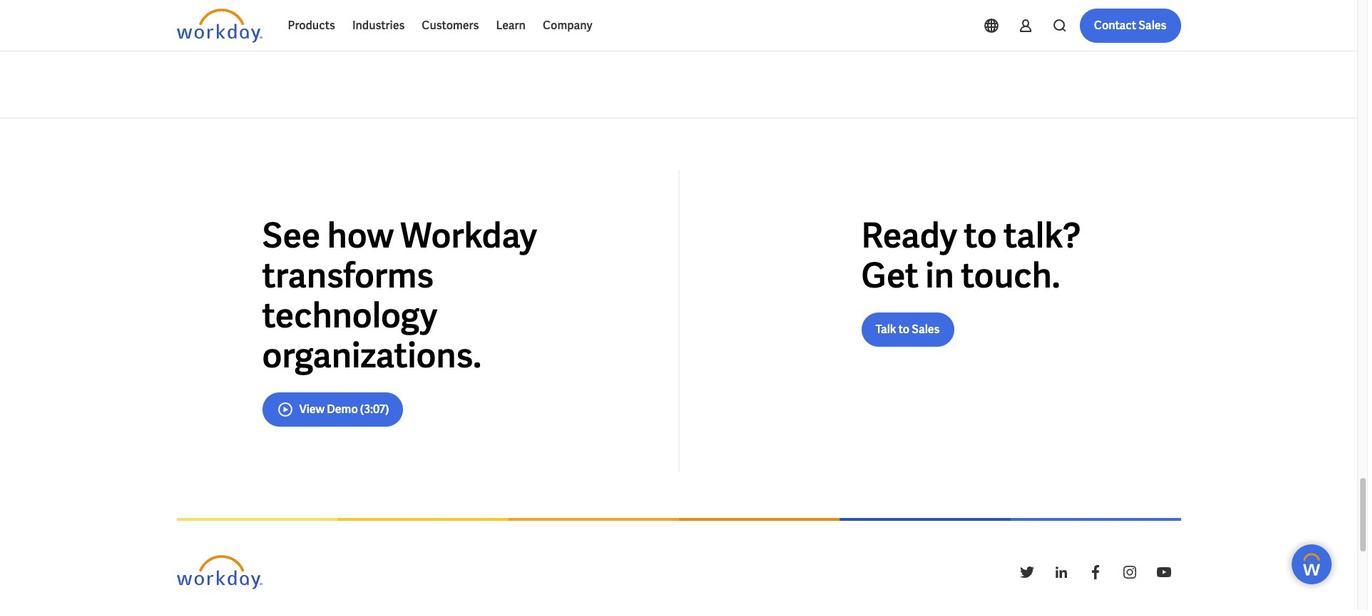 Task type: locate. For each thing, give the bounding box(es) containing it.
to inside 'link'
[[899, 322, 910, 337]]

products
[[288, 18, 335, 33]]

2 read ebook from the left
[[995, 8, 1057, 23]]

read ebook for first read ebook link from the right read ebook button
[[995, 8, 1057, 23]]

contact sales
[[1095, 18, 1167, 33]]

0 horizontal spatial to
[[899, 322, 910, 337]]

company
[[543, 18, 593, 33]]

ebook
[[510, 8, 543, 23], [1024, 8, 1057, 23]]

1 horizontal spatial to
[[964, 213, 998, 257]]

0 vertical spatial to
[[964, 213, 998, 257]]

2 go to the homepage image from the top
[[177, 555, 262, 589]]

read
[[224, 8, 251, 23], [481, 8, 508, 23], [995, 8, 1022, 23]]

1 read ebook button from the left
[[459, 7, 643, 24]]

customers
[[422, 18, 479, 33]]

sales inside 'link'
[[912, 322, 940, 337]]

read for first read ebook link from the right read ebook button
[[995, 8, 1022, 23]]

2 read from the left
[[481, 8, 508, 23]]

go to twitter image
[[1019, 564, 1036, 581]]

to
[[964, 213, 998, 257], [899, 322, 910, 337]]

1 vertical spatial go to the homepage image
[[177, 555, 262, 589]]

read ebook
[[481, 8, 543, 23], [995, 8, 1057, 23]]

read for read ebook button corresponding to 1st read ebook link from left
[[481, 8, 508, 23]]

1 horizontal spatial ebook
[[1024, 8, 1057, 23]]

sales
[[1139, 18, 1167, 33], [912, 322, 940, 337]]

0 horizontal spatial read ebook
[[481, 8, 543, 23]]

sales right talk
[[912, 322, 940, 337]]

2 read ebook button from the left
[[972, 7, 1157, 24]]

learn
[[496, 18, 526, 33]]

to right talk
[[899, 322, 910, 337]]

to right in
[[964, 213, 998, 257]]

2 read ebook link from the left
[[947, 0, 1182, 43]]

touch.
[[961, 253, 1061, 297]]

0 horizontal spatial sales
[[912, 322, 940, 337]]

1 vertical spatial sales
[[912, 322, 940, 337]]

1 horizontal spatial read ebook button
[[972, 7, 1157, 24]]

1 horizontal spatial read ebook
[[995, 8, 1057, 23]]

1 read ebook from the left
[[481, 8, 543, 23]]

talk to sales
[[876, 322, 940, 337]]

2 horizontal spatial read
[[995, 8, 1022, 23]]

1 read from the left
[[224, 8, 251, 23]]

to for ready
[[964, 213, 998, 257]]

0 vertical spatial sales
[[1139, 18, 1167, 33]]

1 horizontal spatial read ebook link
[[947, 0, 1182, 43]]

to for talk
[[899, 322, 910, 337]]

read for read report button
[[224, 8, 251, 23]]

get
[[862, 253, 919, 297]]

1 horizontal spatial read
[[481, 8, 508, 23]]

3 read from the left
[[995, 8, 1022, 23]]

industries button
[[344, 9, 413, 43]]

see
[[262, 213, 321, 257]]

0 horizontal spatial ebook
[[510, 8, 543, 23]]

demo
[[327, 402, 358, 417]]

sales right contact
[[1139, 18, 1167, 33]]

0 horizontal spatial read ebook link
[[434, 0, 668, 43]]

0 vertical spatial go to the homepage image
[[177, 9, 262, 43]]

in
[[926, 253, 955, 297]]

1 go to the homepage image from the top
[[177, 9, 262, 43]]

0 horizontal spatial read
[[224, 8, 251, 23]]

to inside ready to talk? get in touch.
[[964, 213, 998, 257]]

company button
[[535, 9, 601, 43]]

read ebook button for first read ebook link from the right
[[972, 7, 1157, 24]]

1 horizontal spatial sales
[[1139, 18, 1167, 33]]

read ebook link
[[434, 0, 668, 43], [947, 0, 1182, 43]]

ebook for first read ebook link from the right read ebook button
[[1024, 8, 1057, 23]]

go to instagram image
[[1122, 564, 1139, 581]]

read ebook button for 1st read ebook link from left
[[459, 7, 643, 24]]

0 horizontal spatial read ebook button
[[459, 7, 643, 24]]

ready to talk? get in touch.
[[862, 213, 1082, 297]]

1 vertical spatial to
[[899, 322, 910, 337]]

transforms
[[262, 253, 434, 297]]

read ebook button
[[459, 7, 643, 24], [972, 7, 1157, 24]]

customers button
[[413, 9, 488, 43]]

go to the homepage image
[[177, 9, 262, 43], [177, 555, 262, 589]]

2 ebook from the left
[[1024, 8, 1057, 23]]

1 ebook from the left
[[510, 8, 543, 23]]

go to facebook image
[[1087, 564, 1105, 581]]



Task type: describe. For each thing, give the bounding box(es) containing it.
view demo (3:07)
[[299, 402, 389, 417]]

read report button
[[202, 7, 386, 24]]

talk
[[876, 322, 897, 337]]

contact sales link
[[1080, 9, 1182, 43]]

1 read ebook link from the left
[[434, 0, 668, 43]]

report
[[253, 8, 289, 23]]

view
[[299, 402, 325, 417]]

contact
[[1095, 18, 1137, 33]]

talk to sales link
[[862, 312, 955, 347]]

read report link
[[177, 0, 411, 43]]

workday
[[401, 213, 537, 257]]

ebook for read ebook button corresponding to 1st read ebook link from left
[[510, 8, 543, 23]]

ready
[[862, 213, 958, 257]]

read ebook for read ebook button corresponding to 1st read ebook link from left
[[481, 8, 543, 23]]

talk?
[[1004, 213, 1082, 257]]

organizations.
[[262, 333, 482, 377]]

go to linkedin image
[[1053, 564, 1070, 581]]

read report
[[224, 8, 289, 23]]

view demo (3:07) link
[[262, 392, 404, 427]]

products button
[[279, 9, 344, 43]]

how
[[327, 213, 394, 257]]

industries
[[352, 18, 405, 33]]

(3:07)
[[360, 402, 389, 417]]

go to youtube image
[[1156, 564, 1173, 581]]

learn button
[[488, 9, 535, 43]]

see how workday transforms technology organizations.
[[262, 213, 537, 377]]

technology
[[262, 293, 438, 337]]



Task type: vqa. For each thing, say whether or not it's contained in the screenshot.
the Access to mobile app clears the path for more students to study, work, and achieve their academic goals.
no



